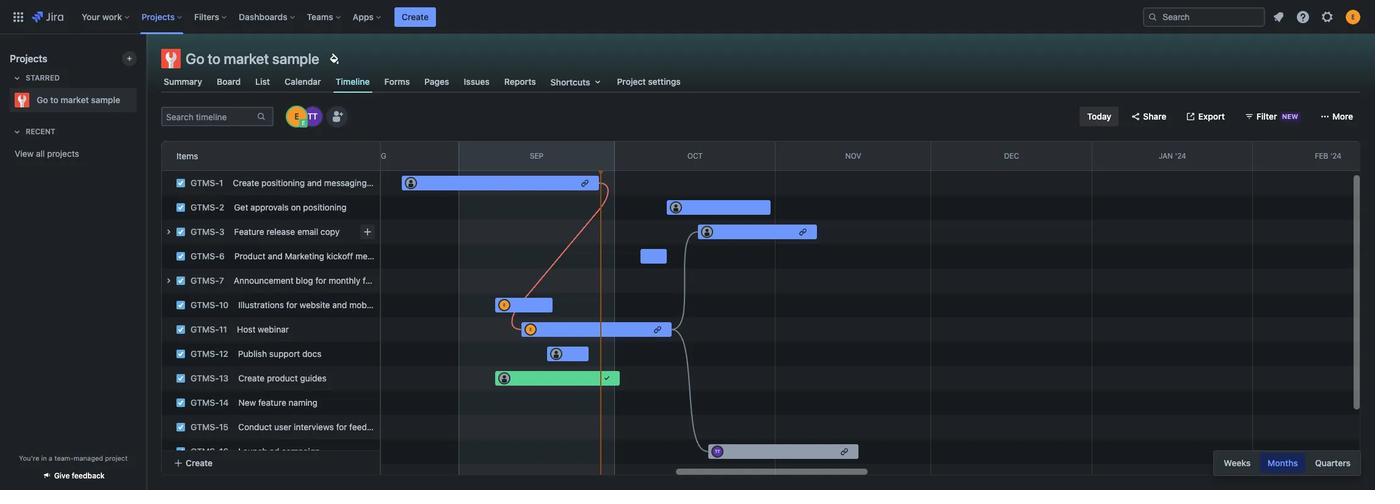 Task type: describe. For each thing, give the bounding box(es) containing it.
launch
[[238, 446, 267, 457]]

1 horizontal spatial and
[[307, 178, 322, 188]]

gtms- for 2
[[191, 202, 219, 213]]

gtms-7
[[191, 275, 224, 286]]

go to market sample link
[[10, 88, 132, 112]]

gtms- for 11
[[191, 324, 219, 335]]

your
[[82, 11, 100, 22]]

approvals
[[250, 202, 289, 213]]

months
[[1268, 458, 1298, 468]]

list link
[[253, 71, 272, 93]]

campaign
[[282, 446, 320, 457]]

gtms-1
[[191, 178, 223, 188]]

2 horizontal spatial feature
[[401, 178, 429, 188]]

task image for gtms-15
[[176, 423, 186, 432]]

task image for gtms-6
[[176, 252, 186, 261]]

export
[[1198, 111, 1225, 122]]

support
[[269, 349, 300, 359]]

all
[[36, 148, 45, 159]]

gtms-16
[[191, 446, 229, 457]]

shortcuts
[[551, 77, 590, 87]]

0 vertical spatial kickoff
[[327, 251, 353, 261]]

create child issue image
[[360, 225, 375, 239]]

managed
[[74, 454, 103, 462]]

market inside go to market sample link
[[61, 95, 89, 105]]

gtms-16 link
[[191, 446, 229, 457]]

board link
[[214, 71, 243, 93]]

create positioning and messaging for new feature
[[233, 178, 429, 188]]

messaging
[[324, 178, 367, 188]]

get approvals on positioning
[[234, 202, 347, 213]]

new
[[382, 178, 399, 188]]

settings image
[[1320, 9, 1335, 24]]

1 horizontal spatial go
[[186, 50, 204, 67]]

task image for gtms-1
[[176, 178, 186, 188]]

task image for gtms-2
[[176, 203, 186, 213]]

gtms- for 3
[[191, 227, 219, 237]]

for left new
[[369, 178, 380, 188]]

docs
[[302, 349, 321, 359]]

gtms-14 link
[[191, 398, 229, 408]]

create right 1
[[233, 178, 259, 188]]

1 vertical spatial feature
[[363, 275, 391, 286]]

ad
[[270, 446, 279, 457]]

6
[[219, 251, 225, 261]]

announcement
[[234, 275, 294, 286]]

0 vertical spatial to
[[208, 50, 221, 67]]

gtms-15
[[191, 422, 228, 432]]

feb '24
[[1315, 151, 1342, 160]]

appswitcher icon image
[[11, 9, 26, 24]]

reports
[[504, 76, 536, 87]]

task image for gtms-13
[[176, 374, 186, 383]]

jan '24
[[1159, 151, 1186, 160]]

12
[[219, 349, 228, 359]]

feedback inside button
[[72, 471, 105, 481]]

new
[[238, 398, 256, 408]]

'24 for feb '24
[[1330, 151, 1342, 160]]

project
[[105, 454, 128, 462]]

Search timeline text field
[[162, 108, 255, 125]]

summary
[[164, 76, 202, 87]]

tab list containing timeline
[[154, 71, 1368, 93]]

collapse recent projects image
[[10, 125, 24, 139]]

sales kickoff
[[238, 471, 288, 481]]

17
[[219, 471, 228, 481]]

15
[[219, 422, 228, 432]]

email
[[297, 227, 318, 237]]

in
[[41, 454, 47, 462]]

for right interviews
[[336, 422, 347, 432]]

create inside primary element
[[402, 11, 429, 22]]

recent
[[26, 127, 55, 136]]

create project image
[[125, 54, 134, 64]]

0 horizontal spatial sample
[[91, 95, 120, 105]]

gtms-12 link
[[191, 349, 228, 359]]

export button
[[1179, 107, 1232, 126]]

teams button
[[303, 7, 345, 27]]

marketing
[[285, 251, 324, 261]]

0 horizontal spatial create button
[[166, 452, 376, 474]]

projects inside 'dropdown button'
[[142, 11, 175, 22]]

dashboards
[[239, 11, 287, 22]]

dashboards button
[[235, 7, 300, 27]]

project
[[617, 76, 646, 87]]

7
[[219, 275, 224, 286]]

new feature naming
[[238, 398, 318, 408]]

weeks
[[1224, 458, 1251, 468]]

naming
[[289, 398, 318, 408]]

task image for gtms-3
[[176, 227, 186, 237]]

gtms-6 link
[[191, 251, 225, 261]]

updates
[[393, 275, 425, 286]]

website
[[300, 300, 330, 310]]

0 horizontal spatial to
[[50, 95, 58, 105]]

pages link
[[422, 71, 452, 93]]

conduct
[[238, 422, 272, 432]]

0 vertical spatial sample
[[272, 50, 319, 67]]

14
[[219, 398, 229, 408]]

host webinar
[[237, 324, 289, 335]]

illustrations for website and mobile app
[[238, 300, 393, 310]]

gtms-17
[[191, 471, 228, 481]]

gtms- for 12
[[191, 349, 219, 359]]

primary element
[[7, 0, 1143, 34]]

0 vertical spatial positioning
[[261, 178, 305, 188]]

for left website
[[286, 300, 297, 310]]

starred
[[26, 73, 60, 82]]

monthly
[[329, 275, 360, 286]]

app
[[378, 300, 393, 310]]

task image for gtms-7
[[176, 276, 186, 286]]

3
[[219, 227, 225, 237]]

launch ad campaign
[[238, 446, 320, 457]]

team-
[[54, 454, 74, 462]]

projects
[[47, 148, 79, 159]]

product
[[267, 373, 298, 383]]

meeting
[[355, 251, 387, 261]]

0 horizontal spatial feature
[[258, 398, 286, 408]]

gtms-3
[[191, 227, 225, 237]]

1 horizontal spatial go to market sample
[[186, 50, 319, 67]]

gtms-11 link
[[191, 324, 227, 335]]

give
[[54, 471, 70, 481]]

feature
[[234, 227, 264, 237]]

your work button
[[78, 7, 134, 27]]



Task type: locate. For each thing, give the bounding box(es) containing it.
gtms- down gtms-2
[[191, 227, 219, 237]]

task image for gtms-14
[[176, 398, 186, 408]]

0 vertical spatial feature
[[401, 178, 429, 188]]

gtms-13
[[191, 373, 229, 383]]

gtms-10 link
[[191, 300, 229, 310]]

feedback down managed
[[72, 471, 105, 481]]

remove from starred image
[[133, 93, 148, 107]]

gtms- down gtms-6 link
[[191, 275, 219, 286]]

0 horizontal spatial '24
[[1175, 151, 1186, 160]]

task image left gtms-13 at the bottom of page
[[176, 374, 186, 383]]

gtms-3 link
[[191, 227, 225, 237]]

collapse starred projects image
[[10, 71, 24, 85]]

task image left gtms-12
[[176, 349, 186, 359]]

gtms-2
[[191, 202, 224, 213]]

task image up show child issues icon
[[176, 447, 186, 457]]

gtms-15 link
[[191, 422, 228, 432]]

get
[[234, 202, 248, 213]]

release
[[267, 227, 295, 237]]

1 horizontal spatial create button
[[394, 7, 436, 27]]

gtms- up gtms-15 link
[[191, 398, 219, 408]]

gtms- for 16
[[191, 446, 219, 457]]

calendar
[[285, 76, 321, 87]]

'24 for jan '24
[[1175, 151, 1186, 160]]

3 task image from the top
[[176, 300, 186, 310]]

7 task image from the top
[[176, 471, 186, 481]]

and left mobile
[[332, 300, 347, 310]]

task image for gtms-11
[[176, 325, 186, 335]]

1 vertical spatial go to market sample
[[37, 95, 120, 105]]

notifications image
[[1271, 9, 1286, 24]]

task image
[[176, 203, 186, 213], [176, 227, 186, 237], [176, 276, 186, 286], [176, 325, 186, 335], [176, 374, 186, 383], [176, 398, 186, 408], [176, 471, 186, 481]]

task image left gtms-15 link
[[176, 423, 186, 432]]

1 task image from the top
[[176, 178, 186, 188]]

8 gtms- from the top
[[191, 349, 219, 359]]

0 horizontal spatial go to market sample
[[37, 95, 120, 105]]

gtms- for 17
[[191, 471, 219, 481]]

apps
[[353, 11, 374, 22]]

gtms-14
[[191, 398, 229, 408]]

gtms- for 14
[[191, 398, 219, 408]]

7 gtms- from the top
[[191, 324, 219, 335]]

show child issues image
[[161, 469, 176, 484]]

1 horizontal spatial feedback
[[349, 422, 386, 432]]

search image
[[1148, 12, 1158, 22]]

go inside go to market sample link
[[37, 95, 48, 105]]

market up view all projects 'link'
[[61, 95, 89, 105]]

1 horizontal spatial feature
[[363, 275, 391, 286]]

view all projects link
[[10, 143, 137, 165]]

filters
[[194, 11, 219, 22]]

gtms-12
[[191, 349, 228, 359]]

months button
[[1260, 454, 1305, 473]]

and left messaging
[[307, 178, 322, 188]]

3 gtms- from the top
[[191, 227, 219, 237]]

gtms- down gtms-16 'link'
[[191, 471, 219, 481]]

task image left gtms-17
[[176, 471, 186, 481]]

task image left gtms-2 link
[[176, 203, 186, 213]]

gtms- for 15
[[191, 422, 219, 432]]

help image
[[1296, 9, 1310, 24]]

go down starred
[[37, 95, 48, 105]]

'24 right feb
[[1330, 151, 1342, 160]]

positioning up copy at the left of page
[[303, 202, 347, 213]]

gtms-6
[[191, 251, 225, 261]]

gtms- down the gtms-11
[[191, 349, 219, 359]]

board
[[217, 76, 241, 87]]

16
[[219, 446, 229, 457]]

create right apps dropdown button
[[402, 11, 429, 22]]

conduct user interviews for feedback
[[238, 422, 386, 432]]

0 horizontal spatial go
[[37, 95, 48, 105]]

task image left gtms-10 link
[[176, 300, 186, 310]]

eloisefrancis23 image
[[287, 107, 307, 126]]

create down gtms-16
[[186, 458, 213, 468]]

gtms-10
[[191, 300, 229, 310]]

projects
[[142, 11, 175, 22], [10, 53, 47, 64]]

issues link
[[461, 71, 492, 93]]

6 task image from the top
[[176, 447, 186, 457]]

1 gtms- from the top
[[191, 178, 219, 188]]

0 vertical spatial go
[[186, 50, 204, 67]]

0 vertical spatial feedback
[[349, 422, 386, 432]]

forms link
[[382, 71, 412, 93]]

gtms- for 1
[[191, 178, 219, 188]]

gtms- up gtms-12 link
[[191, 324, 219, 335]]

2 show child issues image from the top
[[161, 274, 176, 288]]

go
[[186, 50, 204, 67], [37, 95, 48, 105]]

6 task image from the top
[[176, 398, 186, 408]]

list
[[255, 76, 270, 87]]

copy
[[321, 227, 340, 237]]

1 horizontal spatial '24
[[1330, 151, 1342, 160]]

settings
[[648, 76, 681, 87]]

gtms- up gtms-16 'link'
[[191, 422, 219, 432]]

5 task image from the top
[[176, 374, 186, 383]]

gtms-1 link
[[191, 178, 223, 188]]

for right blog
[[315, 275, 326, 286]]

gtms- for 13
[[191, 373, 219, 383]]

publish support docs
[[238, 349, 321, 359]]

0 vertical spatial and
[[307, 178, 322, 188]]

11
[[219, 324, 227, 335]]

task image for gtms-17
[[176, 471, 186, 481]]

gtms- down gtms-12
[[191, 373, 219, 383]]

1 vertical spatial positioning
[[303, 202, 347, 213]]

2 vertical spatial and
[[332, 300, 347, 310]]

1 vertical spatial go
[[37, 95, 48, 105]]

teams
[[307, 11, 333, 22]]

0 vertical spatial show child issues image
[[161, 225, 176, 239]]

kickoff down ad
[[261, 471, 288, 481]]

task image left gtms-6 link
[[176, 252, 186, 261]]

1 horizontal spatial projects
[[142, 11, 175, 22]]

terry turtle image
[[303, 107, 322, 126]]

jira image
[[32, 9, 63, 24], [32, 9, 63, 24]]

sep
[[530, 151, 544, 160]]

gtms- up gtms-7
[[191, 251, 219, 261]]

0 vertical spatial create button
[[394, 7, 436, 27]]

illustrations
[[238, 300, 284, 310]]

sample left remove from starred image
[[91, 95, 120, 105]]

forms
[[384, 76, 410, 87]]

blog
[[296, 275, 313, 286]]

go up summary
[[186, 50, 204, 67]]

go to market sample up 'list'
[[186, 50, 319, 67]]

summary link
[[161, 71, 205, 93]]

create down publish on the bottom of the page
[[238, 373, 265, 383]]

5 gtms- from the top
[[191, 275, 219, 286]]

gtms- down gtms-7
[[191, 300, 219, 310]]

Search field
[[1143, 7, 1265, 27]]

shortcuts button
[[548, 71, 607, 93]]

1 show child issues image from the top
[[161, 225, 176, 239]]

2 vertical spatial feature
[[258, 398, 286, 408]]

5 task image from the top
[[176, 423, 186, 432]]

1 horizontal spatial market
[[224, 50, 269, 67]]

2 gtms- from the top
[[191, 202, 219, 213]]

task image left gtms-3 link
[[176, 227, 186, 237]]

gtms-
[[191, 178, 219, 188], [191, 202, 219, 213], [191, 227, 219, 237], [191, 251, 219, 261], [191, 275, 219, 286], [191, 300, 219, 310], [191, 324, 219, 335], [191, 349, 219, 359], [191, 373, 219, 383], [191, 398, 219, 408], [191, 422, 219, 432], [191, 446, 219, 457], [191, 471, 219, 481]]

1
[[219, 178, 223, 188]]

1 vertical spatial kickoff
[[261, 471, 288, 481]]

11 gtms- from the top
[[191, 422, 219, 432]]

product
[[234, 251, 266, 261]]

2 task image from the top
[[176, 252, 186, 261]]

3 task image from the top
[[176, 276, 186, 286]]

gtms- up gtms-17
[[191, 446, 219, 457]]

13 gtms- from the top
[[191, 471, 219, 481]]

calendar link
[[282, 71, 323, 93]]

1 vertical spatial to
[[50, 95, 58, 105]]

show child issues image left gtms-3 link
[[161, 225, 176, 239]]

view all projects
[[15, 148, 79, 159]]

1 horizontal spatial to
[[208, 50, 221, 67]]

your work
[[82, 11, 122, 22]]

2 '24 from the left
[[1330, 151, 1342, 160]]

0 vertical spatial market
[[224, 50, 269, 67]]

today button
[[1080, 107, 1119, 126]]

12 gtms- from the top
[[191, 446, 219, 457]]

task image left gtms-7
[[176, 276, 186, 286]]

2 horizontal spatial and
[[332, 300, 347, 310]]

guides
[[300, 373, 327, 383]]

banner containing your work
[[0, 0, 1375, 34]]

create product guides
[[238, 373, 327, 383]]

1 vertical spatial sample
[[91, 95, 120, 105]]

1 horizontal spatial sample
[[272, 50, 319, 67]]

4 task image from the top
[[176, 325, 186, 335]]

apps button
[[349, 7, 386, 27]]

task image left gtms-1
[[176, 178, 186, 188]]

filters button
[[191, 7, 231, 27]]

gtms- for 6
[[191, 251, 219, 261]]

sidebar navigation image
[[133, 49, 160, 73]]

task image
[[176, 178, 186, 188], [176, 252, 186, 261], [176, 300, 186, 310], [176, 349, 186, 359], [176, 423, 186, 432], [176, 447, 186, 457]]

1 vertical spatial show child issues image
[[161, 274, 176, 288]]

timeline
[[336, 76, 370, 87]]

to down starred
[[50, 95, 58, 105]]

jan
[[1159, 151, 1173, 160]]

quarters
[[1315, 458, 1351, 468]]

a
[[49, 454, 53, 462]]

today
[[1087, 111, 1111, 122]]

gtms-13 link
[[191, 373, 229, 383]]

aug
[[371, 151, 386, 160]]

6 gtms- from the top
[[191, 300, 219, 310]]

1 vertical spatial feedback
[[72, 471, 105, 481]]

items
[[176, 151, 198, 161]]

task image for gtms-12
[[176, 349, 186, 359]]

show child issues image left gtms-7
[[161, 274, 176, 288]]

gtms- up gtms-2 link
[[191, 178, 219, 188]]

on
[[291, 202, 301, 213]]

set background color image
[[327, 51, 341, 66]]

your profile and settings image
[[1346, 9, 1361, 24]]

0 horizontal spatial kickoff
[[261, 471, 288, 481]]

'24
[[1175, 151, 1186, 160], [1330, 151, 1342, 160]]

0 vertical spatial go to market sample
[[186, 50, 319, 67]]

and down release
[[268, 251, 283, 261]]

0 vertical spatial projects
[[142, 11, 175, 22]]

1 horizontal spatial kickoff
[[327, 251, 353, 261]]

projects button
[[138, 7, 187, 27]]

2 task image from the top
[[176, 227, 186, 237]]

1 vertical spatial market
[[61, 95, 89, 105]]

gtms- for 10
[[191, 300, 219, 310]]

you're
[[19, 454, 39, 462]]

gtms- down gtms-1 link
[[191, 202, 219, 213]]

to up board
[[208, 50, 221, 67]]

tab list
[[154, 71, 1368, 93]]

0 horizontal spatial projects
[[10, 53, 47, 64]]

9 gtms- from the top
[[191, 373, 219, 383]]

task image left "gtms-14" link
[[176, 398, 186, 408]]

positioning up 'get approvals on positioning'
[[261, 178, 305, 188]]

0 horizontal spatial market
[[61, 95, 89, 105]]

work
[[102, 11, 122, 22]]

announcement blog for monthly feature updates
[[234, 275, 425, 286]]

projects up collapse starred projects image
[[10, 53, 47, 64]]

task image for gtms-10
[[176, 300, 186, 310]]

and
[[307, 178, 322, 188], [268, 251, 283, 261], [332, 300, 347, 310]]

feedback right interviews
[[349, 422, 386, 432]]

show child issues image
[[161, 225, 176, 239], [161, 274, 176, 288]]

task image for gtms-16
[[176, 447, 186, 457]]

4 task image from the top
[[176, 349, 186, 359]]

sample up calendar
[[272, 50, 319, 67]]

'24 right jan
[[1175, 151, 1186, 160]]

projects right work
[[142, 11, 175, 22]]

banner
[[0, 0, 1375, 34]]

gtms- for 7
[[191, 275, 219, 286]]

0 horizontal spatial feedback
[[72, 471, 105, 481]]

10 gtms- from the top
[[191, 398, 219, 408]]

webinar
[[258, 324, 289, 335]]

create button inside primary element
[[394, 7, 436, 27]]

you're in a team-managed project
[[19, 454, 128, 462]]

0 horizontal spatial and
[[268, 251, 283, 261]]

dec
[[1004, 151, 1019, 160]]

1 vertical spatial create button
[[166, 452, 376, 474]]

task image left the gtms-11
[[176, 325, 186, 335]]

give feedback button
[[35, 466, 112, 486]]

add people image
[[330, 109, 344, 124]]

1 '24 from the left
[[1175, 151, 1186, 160]]

1 vertical spatial projects
[[10, 53, 47, 64]]

create
[[402, 11, 429, 22], [233, 178, 259, 188], [238, 373, 265, 383], [186, 458, 213, 468]]

go to market sample down starred
[[37, 95, 120, 105]]

1 vertical spatial and
[[268, 251, 283, 261]]

market
[[224, 50, 269, 67], [61, 95, 89, 105]]

1 task image from the top
[[176, 203, 186, 213]]

nov
[[845, 151, 861, 160]]

gtms-2 link
[[191, 202, 224, 213]]

kickoff up the monthly
[[327, 251, 353, 261]]

market up 'list'
[[224, 50, 269, 67]]

4 gtms- from the top
[[191, 251, 219, 261]]



Task type: vqa. For each thing, say whether or not it's contained in the screenshot.
as
no



